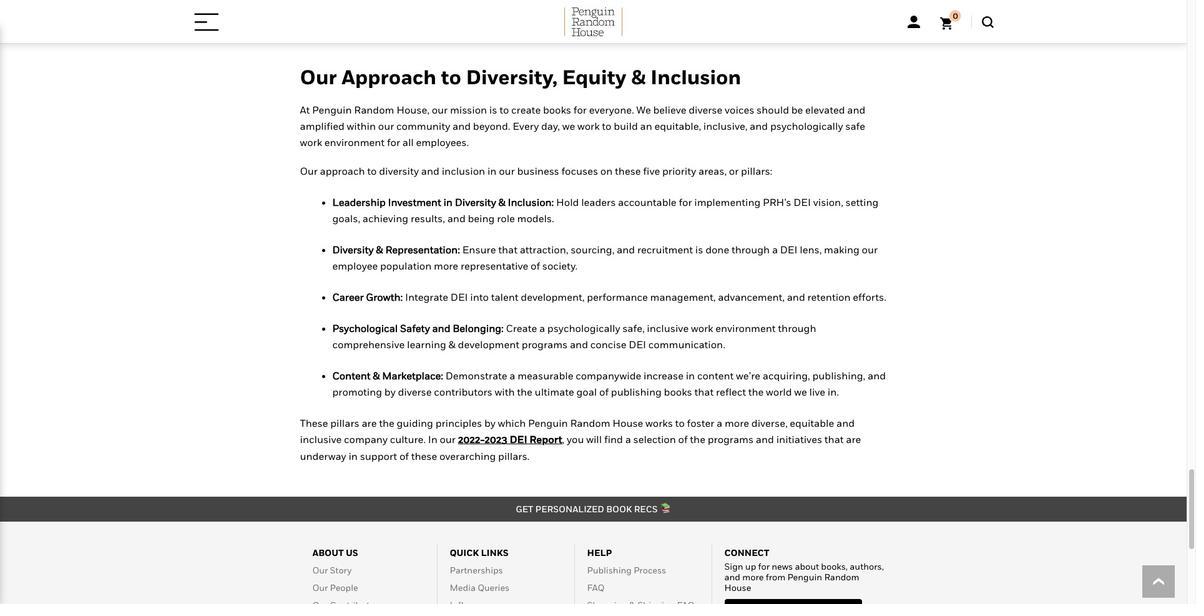 Task type: describe. For each thing, give the bounding box(es) containing it.
population
[[380, 260, 432, 273]]

diverse inside demonstrate a measurable companywide increase in content we're acquiring, publishing, and promoting by diverse contributors with the ultimate goal of publishing books that reflect the world we live in.
[[398, 386, 432, 399]]

principles
[[436, 418, 482, 430]]

for inside connect sign up for news about books, authors, and more from penguin random house
[[759, 562, 770, 572]]

dei left into
[[451, 291, 468, 304]]

that inside demonstrate a measurable companywide increase in content we're acquiring, publishing, and promoting by diverse contributors with the ultimate goal of publishing books that reflect the world we live in.
[[695, 386, 714, 399]]

business
[[517, 165, 560, 178]]

dei inside ensure that attraction, sourcing, and recruitment is done through a dei lens, making our employee population more representative of society.
[[781, 244, 798, 256]]

about
[[796, 562, 820, 572]]

employee
[[333, 260, 378, 273]]

diversity & representation:
[[333, 244, 463, 256]]

done
[[706, 244, 730, 256]]

the right with
[[517, 386, 533, 399]]

career growth: integrate dei into talent development, performance management, advancement, and retention efforts.
[[333, 291, 887, 304]]

equity
[[563, 65, 627, 89]]

for left everyone.
[[574, 104, 587, 116]]

search image
[[982, 16, 994, 28]]

to up beyond.
[[500, 104, 509, 116]]

inclusive inside create a psychologically safe, inclusive work environment through comprehensive learning & development programs and concise dei communication.
[[647, 323, 689, 335]]

books inside at penguin random house, our mission is to create books for everyone. we believe diverse voices should be elevated and amplified within our community and beyond. every day, we work to build an equitable, inclusive, and psychologically safe work environment for all employees.
[[543, 104, 572, 116]]

and up learning in the left of the page
[[433, 323, 451, 335]]

recs
[[635, 504, 658, 515]]

measurable
[[518, 370, 574, 383]]

2023
[[485, 434, 508, 446]]

and inside hold leaders accountable for implementing prh's dei vision, setting goals, achieving results, and being role models.
[[448, 213, 466, 225]]

books inside demonstrate a measurable companywide increase in content we're acquiring, publishing, and promoting by diverse contributors with the ultimate goal of publishing books that reflect the world we live in.
[[664, 386, 693, 399]]

media queries
[[450, 583, 510, 593]]

more inside connect sign up for news about books, authors, and more from penguin random house
[[743, 572, 764, 583]]

focuses
[[562, 165, 599, 178]]

all
[[403, 136, 414, 149]]

to down everyone.
[[602, 120, 612, 133]]

that inside , you will find a selection of the programs and initiatives that are underway in support of these overarching pillars.
[[825, 434, 844, 446]]

we inside demonstrate a measurable companywide increase in content we're acquiring, publishing, and promoting by diverse contributors with the ultimate goal of publishing books that reflect the world we live in.
[[795, 386, 808, 399]]

inclusive inside the these pillars are the guiding principles by which penguin random house works to foster a more diverse, equitable and inclusive company culture. in our
[[300, 434, 342, 446]]

our people link
[[313, 583, 358, 593]]

about us
[[313, 548, 358, 558]]

initiatives
[[777, 434, 823, 446]]

0 vertical spatial work
[[578, 120, 600, 133]]

in inside demonstrate a measurable companywide increase in content we're acquiring, publishing, and promoting by diverse contributors with the ultimate goal of publishing books that reflect the world we live in.
[[686, 370, 695, 383]]

our inside ensure that attraction, sourcing, and recruitment is done through a dei lens, making our employee population more representative of society.
[[862, 244, 878, 256]]

development,
[[521, 291, 585, 304]]

company
[[344, 434, 388, 446]]

at
[[300, 104, 310, 116]]

a inside create a psychologically safe, inclusive work environment through comprehensive learning & development programs and concise dei communication.
[[540, 323, 545, 335]]

authors,
[[850, 562, 885, 572]]

a inside ensure that attraction, sourcing, and recruitment is done through a dei lens, making our employee population more representative of society.
[[773, 244, 778, 256]]

we're
[[737, 370, 761, 383]]

dei up 'pillars.'
[[510, 434, 528, 446]]

will
[[587, 434, 602, 446]]

hold leaders accountable for implementing prh's dei vision, setting goals, achieving results, and being role models.
[[333, 196, 879, 225]]

learning
[[407, 339, 447, 351]]

development
[[458, 339, 520, 351]]

being
[[468, 213, 495, 225]]

help
[[588, 548, 612, 558]]

build
[[614, 120, 638, 133]]

employees.
[[416, 136, 469, 149]]

2022-2023 dei report
[[458, 434, 563, 446]]

0 horizontal spatial work
[[300, 136, 322, 149]]

goal
[[577, 386, 597, 399]]

lens,
[[800, 244, 822, 256]]

community
[[397, 120, 451, 133]]

random inside at penguin random house, our mission is to create books for everyone. we believe diverse voices should be elevated and amplified within our community and beyond. every day, we work to build an equitable, inclusive, and psychologically safe work environment for all employees.
[[354, 104, 394, 116]]

management,
[[651, 291, 716, 304]]

of down foster
[[679, 434, 688, 446]]

random inside connect sign up for news about books, authors, and more from penguin random house
[[825, 572, 860, 583]]

news
[[772, 562, 793, 572]]

and down should
[[750, 120, 768, 133]]

for inside hold leaders accountable for implementing prh's dei vision, setting goals, achieving results, and being role models.
[[679, 196, 692, 209]]

leaders
[[582, 196, 616, 209]]

faq link
[[588, 583, 605, 593]]

our right the within
[[378, 120, 394, 133]]

role
[[497, 213, 515, 225]]

advancement,
[[719, 291, 785, 304]]

shopping cart image
[[940, 10, 962, 30]]

safety
[[400, 323, 430, 335]]

0 vertical spatial these
[[615, 165, 641, 178]]

integrate
[[405, 291, 449, 304]]

career
[[333, 291, 364, 304]]

society.
[[543, 260, 578, 273]]

promoting
[[333, 386, 382, 399]]

about
[[313, 548, 344, 558]]

results,
[[411, 213, 445, 225]]

these
[[300, 418, 328, 430]]

work inside create a psychologically safe, inclusive work environment through comprehensive learning & development programs and concise dei communication.
[[691, 323, 714, 335]]

our inside the these pillars are the guiding principles by which penguin random house works to foster a more diverse, equitable and inclusive company culture. in our
[[440, 434, 456, 446]]

our approach to diversity and inclusion in our business focuses on these five priority areas, or pillars:
[[300, 165, 773, 178]]

quick
[[450, 548, 479, 558]]

get personalized book recs 📚 link
[[516, 504, 671, 515]]

to up mission at the left top of the page
[[441, 65, 462, 89]]

personalized
[[536, 504, 605, 515]]

vision,
[[814, 196, 844, 209]]

demonstrate
[[446, 370, 508, 383]]

leadership investment in diversity & inclusion:
[[333, 196, 554, 209]]

story
[[330, 565, 352, 576]]

up
[[746, 562, 757, 572]]

our for our approach to diversity, equity & inclusion
[[300, 65, 337, 89]]

approach
[[342, 65, 437, 89]]

through inside create a psychologically safe, inclusive work environment through comprehensive learning & development programs and concise dei communication.
[[779, 323, 817, 335]]

and inside , you will find a selection of the programs and initiatives that are underway in support of these overarching pillars.
[[756, 434, 775, 446]]

are inside , you will find a selection of the programs and initiatives that are underway in support of these overarching pillars.
[[847, 434, 862, 446]]

into
[[471, 291, 489, 304]]

dei inside hold leaders accountable for implementing prh's dei vision, setting goals, achieving results, and being role models.
[[794, 196, 811, 209]]

📚
[[660, 504, 671, 515]]

comprehensive
[[333, 339, 405, 351]]

by inside the these pillars are the guiding principles by which penguin random house works to foster a more diverse, equitable and inclusive company culture. in our
[[485, 418, 496, 430]]

which
[[498, 418, 526, 430]]

we inside at penguin random house, our mission is to create books for everyone. we believe diverse voices should be elevated and amplified within our community and beyond. every day, we work to build an equitable, inclusive, and psychologically safe work environment for all employees.
[[563, 120, 576, 133]]

penguin inside the these pillars are the guiding principles by which penguin random house works to foster a more diverse, equitable and inclusive company culture. in our
[[529, 418, 568, 430]]

an
[[641, 120, 653, 133]]

safe
[[846, 120, 866, 133]]

publishing process link
[[588, 565, 667, 576]]

sign in image
[[908, 16, 921, 28]]

selection
[[634, 434, 676, 446]]

models.
[[518, 213, 555, 225]]

pillars
[[331, 418, 360, 430]]

priority
[[663, 165, 697, 178]]

publishing process
[[588, 565, 667, 576]]

sourcing,
[[571, 244, 615, 256]]

through inside ensure that attraction, sourcing, and recruitment is done through a dei lens, making our employee population more representative of society.
[[732, 244, 770, 256]]

pillars:
[[742, 165, 773, 178]]

every
[[513, 120, 539, 133]]

dei inside create a psychologically safe, inclusive work environment through comprehensive learning & development programs and concise dei communication.
[[629, 339, 647, 351]]

2022-
[[458, 434, 485, 446]]

media queries link
[[450, 583, 510, 593]]

equitable
[[790, 418, 835, 430]]

& right 'content'
[[373, 370, 380, 383]]

psychological safety and belonging:
[[333, 323, 506, 335]]

our for our story
[[313, 565, 328, 576]]

for left all
[[387, 136, 400, 149]]

inclusive,
[[704, 120, 748, 133]]

leadership
[[333, 196, 386, 209]]

our for our people
[[313, 583, 328, 593]]

making
[[825, 244, 860, 256]]

content
[[333, 370, 371, 383]]

works
[[646, 418, 673, 430]]



Task type: locate. For each thing, give the bounding box(es) containing it.
are
[[362, 418, 377, 430], [847, 434, 862, 446]]

0 horizontal spatial diversity
[[333, 244, 374, 256]]

a inside , you will find a selection of the programs and initiatives that are underway in support of these overarching pillars.
[[626, 434, 631, 446]]

get
[[516, 504, 534, 515]]

for down priority
[[679, 196, 692, 209]]

people
[[330, 583, 358, 593]]

0 horizontal spatial inclusive
[[300, 434, 342, 446]]

0 vertical spatial is
[[490, 104, 498, 116]]

beyond.
[[473, 120, 511, 133]]

2 vertical spatial work
[[691, 323, 714, 335]]

0 vertical spatial inclusive
[[647, 323, 689, 335]]

dei down safe,
[[629, 339, 647, 351]]

performance
[[587, 291, 648, 304]]

our down about
[[313, 565, 328, 576]]

of
[[531, 260, 540, 273], [600, 386, 609, 399], [679, 434, 688, 446], [400, 450, 409, 463]]

0 horizontal spatial psychologically
[[548, 323, 621, 335]]

0 horizontal spatial is
[[490, 104, 498, 116]]

penguin inside connect sign up for news about books, authors, and more from penguin random house
[[788, 572, 823, 583]]

random up 'will'
[[571, 418, 611, 430]]

0 vertical spatial diverse
[[689, 104, 723, 116]]

support
[[360, 450, 397, 463]]

that down equitable
[[825, 434, 844, 446]]

0 vertical spatial random
[[354, 104, 394, 116]]

1 vertical spatial work
[[300, 136, 322, 149]]

diversity up the employee
[[333, 244, 374, 256]]

reflect
[[717, 386, 746, 399]]

house inside the these pillars are the guiding principles by which penguin random house works to foster a more diverse, equitable and inclusive company culture. in our
[[613, 418, 644, 430]]

more down reflect
[[725, 418, 750, 430]]

2 vertical spatial more
[[743, 572, 764, 583]]

0 vertical spatial are
[[362, 418, 377, 430]]

more left from
[[743, 572, 764, 583]]

acquiring,
[[763, 370, 811, 383]]

programs down create
[[522, 339, 568, 351]]

1 horizontal spatial by
[[485, 418, 496, 430]]

to right works
[[676, 418, 685, 430]]

we left "live" in the bottom of the page
[[795, 386, 808, 399]]

publishing
[[611, 386, 662, 399]]

random inside the these pillars are the guiding principles by which penguin random house works to foster a more diverse, equitable and inclusive company culture. in our
[[571, 418, 611, 430]]

is inside at penguin random house, our mission is to create books for everyone. we believe diverse voices should be elevated and amplified within our community and beyond. every day, we work to build an equitable, inclusive, and psychologically safe work environment for all employees.
[[490, 104, 498, 116]]

0 vertical spatial psychologically
[[771, 120, 844, 133]]

process
[[634, 565, 667, 576]]

through right done
[[732, 244, 770, 256]]

diverse up inclusive,
[[689, 104, 723, 116]]

areas,
[[699, 165, 727, 178]]

&
[[632, 65, 646, 89], [499, 196, 506, 209], [376, 244, 383, 256], [449, 339, 456, 351], [373, 370, 380, 383]]

0 vertical spatial penguin
[[312, 104, 352, 116]]

is left done
[[696, 244, 704, 256]]

penguin up amplified
[[312, 104, 352, 116]]

books down increase
[[664, 386, 693, 399]]

our
[[300, 65, 337, 89], [300, 165, 318, 178], [313, 565, 328, 576], [313, 583, 328, 593]]

environment inside create a psychologically safe, inclusive work environment through comprehensive learning & development programs and concise dei communication.
[[716, 323, 776, 335]]

in down the company
[[349, 450, 358, 463]]

& inside create a psychologically safe, inclusive work environment through comprehensive learning & development programs and concise dei communication.
[[449, 339, 456, 351]]

1 vertical spatial that
[[695, 386, 714, 399]]

psychological
[[333, 323, 398, 335]]

mission
[[450, 104, 487, 116]]

create
[[506, 323, 537, 335]]

of inside ensure that attraction, sourcing, and recruitment is done through a dei lens, making our employee population more representative of society.
[[531, 260, 540, 273]]

house down sign
[[725, 583, 752, 593]]

random
[[354, 104, 394, 116], [571, 418, 611, 430], [825, 572, 860, 583]]

random right about
[[825, 572, 860, 583]]

1 horizontal spatial programs
[[708, 434, 754, 446]]

programs inside create a psychologically safe, inclusive work environment through comprehensive learning & development programs and concise dei communication.
[[522, 339, 568, 351]]

our story link
[[313, 565, 352, 576]]

links
[[481, 548, 509, 558]]

world
[[767, 386, 792, 399]]

& right learning in the left of the page
[[449, 339, 456, 351]]

penguin random house image
[[565, 8, 623, 36]]

that up 'representative'
[[499, 244, 518, 256]]

environment
[[325, 136, 385, 149], [716, 323, 776, 335]]

with
[[495, 386, 515, 399]]

0 horizontal spatial penguin
[[312, 104, 352, 116]]

0 horizontal spatial we
[[563, 120, 576, 133]]

connect sign up for news about books, authors, and more from penguin random house
[[725, 548, 885, 593]]

2 horizontal spatial work
[[691, 323, 714, 335]]

that down content in the right of the page
[[695, 386, 714, 399]]

quick links
[[450, 548, 509, 558]]

in
[[488, 165, 497, 178], [444, 196, 453, 209], [686, 370, 695, 383], [349, 450, 358, 463]]

diverse inside at penguin random house, our mission is to create books for everyone. we believe diverse voices should be elevated and amplified within our community and beyond. every day, we work to build an equitable, inclusive, and psychologically safe work environment for all employees.
[[689, 104, 723, 116]]

diverse down marketplace:
[[398, 386, 432, 399]]

the inside , you will find a selection of the programs and initiatives that are underway in support of these overarching pillars.
[[691, 434, 706, 446]]

1 vertical spatial programs
[[708, 434, 754, 446]]

a
[[773, 244, 778, 256], [540, 323, 545, 335], [510, 370, 516, 383], [717, 418, 723, 430], [626, 434, 631, 446]]

by inside demonstrate a measurable companywide increase in content we're acquiring, publishing, and promoting by diverse contributors with the ultimate goal of publishing books that reflect the world we live in.
[[385, 386, 396, 399]]

1 vertical spatial psychologically
[[548, 323, 621, 335]]

hold
[[557, 196, 579, 209]]

0 horizontal spatial these
[[411, 450, 437, 463]]

1 vertical spatial environment
[[716, 323, 776, 335]]

0 vertical spatial diversity
[[455, 196, 496, 209]]

in inside , you will find a selection of the programs and initiatives that are underway in support of these overarching pillars.
[[349, 450, 358, 463]]

and left the concise
[[570, 339, 588, 351]]

programs down foster
[[708, 434, 754, 446]]

0 horizontal spatial are
[[362, 418, 377, 430]]

believe
[[654, 104, 687, 116]]

a up with
[[510, 370, 516, 383]]

1 vertical spatial more
[[725, 418, 750, 430]]

in left content in the right of the page
[[686, 370, 695, 383]]

1 horizontal spatial these
[[615, 165, 641, 178]]

growth:
[[366, 291, 403, 304]]

overarching
[[440, 450, 496, 463]]

0 horizontal spatial programs
[[522, 339, 568, 351]]

psychologically inside at penguin random house, our mission is to create books for everyone. we believe diverse voices should be elevated and amplified within our community and beyond. every day, we work to build an equitable, inclusive, and psychologically safe work environment for all employees.
[[771, 120, 844, 133]]

culture.
[[390, 434, 426, 446]]

psychologically inside create a psychologically safe, inclusive work environment through comprehensive learning & development programs and concise dei communication.
[[548, 323, 621, 335]]

these right 'on'
[[615, 165, 641, 178]]

0 horizontal spatial that
[[499, 244, 518, 256]]

a right find
[[626, 434, 631, 446]]

communication.
[[649, 339, 726, 351]]

are right the initiatives on the right of the page
[[847, 434, 862, 446]]

0 horizontal spatial by
[[385, 386, 396, 399]]

0 horizontal spatial environment
[[325, 136, 385, 149]]

by down content & marketplace:
[[385, 386, 396, 399]]

0 vertical spatial books
[[543, 104, 572, 116]]

our up the community
[[432, 104, 448, 116]]

in up results,
[[444, 196, 453, 209]]

and down leadership investment in diversity & inclusion:
[[448, 213, 466, 225]]

and inside ensure that attraction, sourcing, and recruitment is done through a dei lens, making our employee population more representative of society.
[[617, 244, 635, 256]]

a left 'lens,'
[[773, 244, 778, 256]]

2 vertical spatial that
[[825, 434, 844, 446]]

by up 2023
[[485, 418, 496, 430]]

books up day,
[[543, 104, 572, 116]]

1 vertical spatial random
[[571, 418, 611, 430]]

1 vertical spatial by
[[485, 418, 496, 430]]

concise
[[591, 339, 627, 351]]

1 horizontal spatial we
[[795, 386, 808, 399]]

get personalized book recs 📚
[[516, 504, 671, 515]]

0 horizontal spatial through
[[732, 244, 770, 256]]

, you will find a selection of the programs and initiatives that are underway in support of these overarching pillars.
[[300, 434, 862, 463]]

by
[[385, 386, 396, 399], [485, 418, 496, 430]]

work down amplified
[[300, 136, 322, 149]]

0 vertical spatial house
[[613, 418, 644, 430]]

and inside the these pillars are the guiding principles by which penguin random house works to foster a more diverse, equitable and inclusive company culture. in our
[[837, 418, 855, 430]]

through down retention
[[779, 323, 817, 335]]

be
[[792, 104, 804, 116]]

1 vertical spatial penguin
[[529, 418, 568, 430]]

report
[[530, 434, 563, 446]]

more inside ensure that attraction, sourcing, and recruitment is done through a dei lens, making our employee population more representative of society.
[[434, 260, 459, 273]]

penguin right from
[[788, 572, 823, 583]]

representation:
[[386, 244, 460, 256]]

guiding
[[397, 418, 433, 430]]

work down everyone.
[[578, 120, 600, 133]]

environment inside at penguin random house, our mission is to create books for everyone. we believe diverse voices should be elevated and amplified within our community and beyond. every day, we work to build an equitable, inclusive, and psychologically safe work environment for all employees.
[[325, 136, 385, 149]]

1 horizontal spatial is
[[696, 244, 704, 256]]

0 horizontal spatial books
[[543, 104, 572, 116]]

1 vertical spatial these
[[411, 450, 437, 463]]

psychologically down the be
[[771, 120, 844, 133]]

you
[[567, 434, 584, 446]]

of down companywide
[[600, 386, 609, 399]]

1 vertical spatial are
[[847, 434, 862, 446]]

a inside the these pillars are the guiding principles by which penguin random house works to foster a more diverse, equitable and inclusive company culture. in our
[[717, 418, 723, 430]]

0 vertical spatial more
[[434, 260, 459, 273]]

penguin up report
[[529, 418, 568, 430]]

environment down advancement,
[[716, 323, 776, 335]]

and down mission at the left top of the page
[[453, 120, 471, 133]]

publishing
[[588, 565, 632, 576]]

approach
[[320, 165, 365, 178]]

1 vertical spatial diversity
[[333, 244, 374, 256]]

house,
[[397, 104, 430, 116]]

our up at
[[300, 65, 337, 89]]

dei right "prh's"
[[794, 196, 811, 209]]

and down in.
[[837, 418, 855, 430]]

1 horizontal spatial that
[[695, 386, 714, 399]]

house inside connect sign up for news about books, authors, and more from penguin random house
[[725, 583, 752, 593]]

a right foster
[[717, 418, 723, 430]]

1 horizontal spatial penguin
[[529, 418, 568, 430]]

2 vertical spatial penguin
[[788, 572, 823, 583]]

1 vertical spatial inclusive
[[300, 434, 342, 446]]

1 vertical spatial diverse
[[398, 386, 432, 399]]

1 vertical spatial house
[[725, 583, 752, 593]]

belonging:
[[453, 323, 504, 335]]

contributors
[[434, 386, 493, 399]]

media
[[450, 583, 476, 593]]

inclusive
[[647, 323, 689, 335], [300, 434, 342, 446]]

the up the company
[[379, 418, 395, 430]]

to inside the these pillars are the guiding principles by which penguin random house works to foster a more diverse, equitable and inclusive company culture. in our
[[676, 418, 685, 430]]

more
[[434, 260, 459, 273], [725, 418, 750, 430], [743, 572, 764, 583]]

& up the we
[[632, 65, 646, 89]]

work up communication.
[[691, 323, 714, 335]]

of down attraction,
[[531, 260, 540, 273]]

representative
[[461, 260, 529, 273]]

live
[[810, 386, 826, 399]]

0 horizontal spatial diverse
[[398, 386, 432, 399]]

is
[[490, 104, 498, 116], [696, 244, 704, 256]]

and up safe
[[848, 104, 866, 116]]

these down in
[[411, 450, 437, 463]]

0 vertical spatial we
[[563, 120, 576, 133]]

and inside create a psychologically safe, inclusive work environment through comprehensive learning & development programs and concise dei communication.
[[570, 339, 588, 351]]

our for our approach to diversity and inclusion in our business focuses on these five priority areas, or pillars:
[[300, 165, 318, 178]]

and right the sourcing,
[[617, 244, 635, 256]]

our story
[[313, 565, 352, 576]]

diversity
[[455, 196, 496, 209], [333, 244, 374, 256]]

penguin
[[312, 104, 352, 116], [529, 418, 568, 430], [788, 572, 823, 583]]

for right "up"
[[759, 562, 770, 572]]

is for mission
[[490, 104, 498, 116]]

diverse,
[[752, 418, 788, 430]]

on
[[601, 165, 613, 178]]

retention
[[808, 291, 851, 304]]

from
[[766, 572, 786, 583]]

0 vertical spatial by
[[385, 386, 396, 399]]

2 horizontal spatial that
[[825, 434, 844, 446]]

inclusive up underway
[[300, 434, 342, 446]]

& up the employee
[[376, 244, 383, 256]]

these inside , you will find a selection of the programs and initiatives that are underway in support of these overarching pillars.
[[411, 450, 437, 463]]

random up the within
[[354, 104, 394, 116]]

are up the company
[[362, 418, 377, 430]]

in.
[[828, 386, 840, 399]]

programs
[[522, 339, 568, 351], [708, 434, 754, 446]]

these pillars are the guiding principles by which penguin random house works to foster a more diverse, equitable and inclusive company culture. in our
[[300, 418, 855, 446]]

inclusive up communication.
[[647, 323, 689, 335]]

1 horizontal spatial books
[[664, 386, 693, 399]]

programs inside , you will find a selection of the programs and initiatives that are underway in support of these overarching pillars.
[[708, 434, 754, 446]]

the down we're
[[749, 386, 764, 399]]

is up beyond.
[[490, 104, 498, 116]]

1 vertical spatial books
[[664, 386, 693, 399]]

and right 'publishing,' at the right of page
[[868, 370, 886, 383]]

2 vertical spatial random
[[825, 572, 860, 583]]

1 horizontal spatial work
[[578, 120, 600, 133]]

more inside the these pillars are the guiding principles by which penguin random house works to foster a more diverse, equitable and inclusive company culture. in our
[[725, 418, 750, 430]]

we right day,
[[563, 120, 576, 133]]

1 horizontal spatial diversity
[[455, 196, 496, 209]]

0 horizontal spatial house
[[613, 418, 644, 430]]

to
[[441, 65, 462, 89], [500, 104, 509, 116], [602, 120, 612, 133], [368, 165, 377, 178], [676, 418, 685, 430]]

our left the business
[[499, 165, 515, 178]]

0 vertical spatial programs
[[522, 339, 568, 351]]

1 horizontal spatial psychologically
[[771, 120, 844, 133]]

1 horizontal spatial diverse
[[689, 104, 723, 116]]

1 vertical spatial through
[[779, 323, 817, 335]]

2 horizontal spatial random
[[825, 572, 860, 583]]

0 vertical spatial that
[[499, 244, 518, 256]]

the inside the these pillars are the guiding principles by which penguin random house works to foster a more diverse, equitable and inclusive company culture. in our
[[379, 418, 395, 430]]

in right inclusion
[[488, 165, 497, 178]]

through
[[732, 244, 770, 256], [779, 323, 817, 335]]

setting
[[846, 196, 879, 209]]

0 horizontal spatial random
[[354, 104, 394, 116]]

our right making
[[862, 244, 878, 256]]

more down representation:
[[434, 260, 459, 273]]

1 horizontal spatial inclusive
[[647, 323, 689, 335]]

a inside demonstrate a measurable companywide increase in content we're acquiring, publishing, and promoting by diverse contributors with the ultimate goal of publishing books that reflect the world we live in.
[[510, 370, 516, 383]]

1 horizontal spatial environment
[[716, 323, 776, 335]]

diversity up being
[[455, 196, 496, 209]]

0 vertical spatial through
[[732, 244, 770, 256]]

our left approach
[[300, 165, 318, 178]]

1 vertical spatial we
[[795, 386, 808, 399]]

these
[[615, 165, 641, 178], [411, 450, 437, 463]]

1 vertical spatial is
[[696, 244, 704, 256]]

psychologically up the concise
[[548, 323, 621, 335]]

0 vertical spatial environment
[[325, 136, 385, 149]]

diversity,
[[466, 65, 558, 89]]

and down diverse,
[[756, 434, 775, 446]]

and down employees.
[[422, 165, 440, 178]]

house up find
[[613, 418, 644, 430]]

at penguin random house, our mission is to create books for everyone. we believe diverse voices should be elevated and amplified within our community and beyond. every day, we work to build an equitable, inclusive, and psychologically safe work environment for all employees.
[[300, 104, 866, 149]]

and inside demonstrate a measurable companywide increase in content we're acquiring, publishing, and promoting by diverse contributors with the ultimate goal of publishing books that reflect the world we live in.
[[868, 370, 886, 383]]

attraction,
[[520, 244, 569, 256]]

and
[[848, 104, 866, 116], [453, 120, 471, 133], [750, 120, 768, 133], [422, 165, 440, 178], [448, 213, 466, 225], [617, 244, 635, 256], [788, 291, 806, 304], [433, 323, 451, 335], [570, 339, 588, 351], [868, 370, 886, 383], [837, 418, 855, 430], [756, 434, 775, 446], [725, 572, 741, 583]]

of down culture.
[[400, 450, 409, 463]]

environment down the within
[[325, 136, 385, 149]]

is for recruitment
[[696, 244, 704, 256]]

1 horizontal spatial through
[[779, 323, 817, 335]]

safe,
[[623, 323, 645, 335]]

create
[[512, 104, 541, 116]]

our people
[[313, 583, 358, 593]]

of inside demonstrate a measurable companywide increase in content we're acquiring, publishing, and promoting by diverse contributors with the ultimate goal of publishing books that reflect the world we live in.
[[600, 386, 609, 399]]

a right create
[[540, 323, 545, 335]]

2 horizontal spatial penguin
[[788, 572, 823, 583]]

the down foster
[[691, 434, 706, 446]]

1 horizontal spatial are
[[847, 434, 862, 446]]

and left retention
[[788, 291, 806, 304]]

& up role
[[499, 196, 506, 209]]

dei left 'lens,'
[[781, 244, 798, 256]]

is inside ensure that attraction, sourcing, and recruitment is done through a dei lens, making our employee population more representative of society.
[[696, 244, 704, 256]]

are inside the these pillars are the guiding principles by which penguin random house works to foster a more diverse, equitable and inclusive company culture. in our
[[362, 418, 377, 430]]

penguin inside at penguin random house, our mission is to create books for everyone. we believe diverse voices should be elevated and amplified within our community and beyond. every day, we work to build an equitable, inclusive, and psychologically safe work environment for all employees.
[[312, 104, 352, 116]]

to left diversity
[[368, 165, 377, 178]]

1 horizontal spatial random
[[571, 418, 611, 430]]

that inside ensure that attraction, sourcing, and recruitment is done through a dei lens, making our employee population more representative of society.
[[499, 244, 518, 256]]

content & marketplace:
[[333, 370, 446, 383]]

our down our story
[[313, 583, 328, 593]]

and inside connect sign up for news about books, authors, and more from penguin random house
[[725, 572, 741, 583]]

and left "up"
[[725, 572, 741, 583]]

1 horizontal spatial house
[[725, 583, 752, 593]]



Task type: vqa. For each thing, say whether or not it's contained in the screenshot.
the top the 'address'
no



